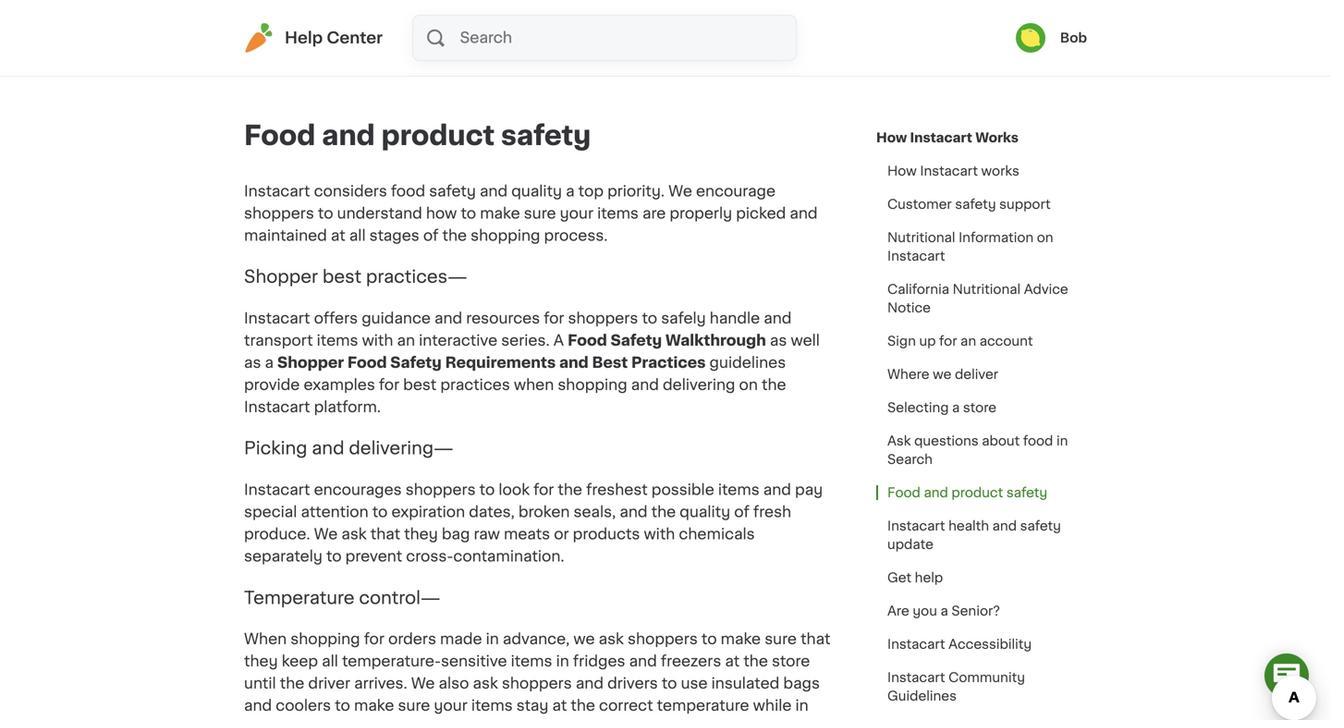 Task type: vqa. For each thing, say whether or not it's contained in the screenshot.
the right "they"
yes



Task type: describe. For each thing, give the bounding box(es) containing it.
provide
[[244, 378, 300, 393]]

a
[[554, 333, 564, 348]]

california nutritional advice notice link
[[877, 273, 1088, 325]]

deliver
[[955, 368, 999, 381]]

the left correct on the left of page
[[571, 699, 596, 714]]

food inside instacart considers food safety and quality a top priority. we encourage shoppers to understand how to make sure your items are properly picked and maintained at all stages of the shopping process.
[[391, 184, 426, 199]]

how instacart works link
[[877, 121, 1019, 154]]

bag
[[442, 527, 470, 542]]

all inside instacart considers food safety and quality a top priority. we encourage shoppers to understand how to make sure your items are properly picked and maintained at all stages of the shopping process.
[[349, 228, 366, 243]]

works
[[976, 131, 1019, 144]]

interactive
[[419, 333, 498, 348]]

shopping inside guidelines provide examples for best practices when shopping and delivering on the instacart platform.
[[558, 378, 628, 393]]

items inside instacart encourages shoppers to look for the freshest possible items and pay special attention to expiration dates, broken seals, and the quality of fresh produce. we ask that they bag raw meats or products with chemicals separately to prevent cross-contamination.
[[718, 483, 760, 498]]

products
[[573, 527, 640, 542]]

sensitive
[[441, 654, 507, 669]]

safety up top
[[501, 123, 591, 149]]

the inside guidelines provide examples for best practices when shopping and delivering on the instacart platform.
[[762, 378, 787, 393]]

picking
[[244, 440, 307, 457]]

0 horizontal spatial best
[[323, 268, 362, 286]]

health
[[949, 520, 990, 533]]

sign
[[888, 335, 916, 348]]

insulated
[[712, 677, 780, 691]]

store inside when shopping for orders made in advance, we ask shoppers to make sure that they keep all temperature-sensitive items in fridges and freezers at the store until the driver arrives. we also ask shoppers and drivers to use insulated bags and coolers to make sure your items stay at the correct temperature while
[[772, 654, 811, 669]]

encourages
[[314, 483, 402, 498]]

instacart community guidelines
[[888, 671, 1026, 703]]

driver
[[308, 677, 351, 691]]

we inside instacart encourages shoppers to look for the freshest possible items and pay special attention to expiration dates, broken seals, and the quality of fresh produce. we ask that they bag raw meats or products with chemicals separately to prevent cross-contamination.
[[314, 527, 338, 542]]

shopper for shopper best practices—
[[244, 268, 318, 286]]

the up insulated
[[744, 654, 768, 669]]

drivers
[[608, 677, 658, 691]]

bob
[[1061, 31, 1088, 44]]

to left prevent at the left of page
[[326, 549, 342, 564]]

instacart accessibility link
[[877, 628, 1043, 661]]

guidelines
[[710, 356, 786, 370]]

shoppers inside the instacart offers guidance and resources for shoppers to safely handle and transport items with an interactive series. a
[[568, 311, 639, 326]]

you
[[913, 605, 938, 618]]

best inside guidelines provide examples for best practices when shopping and delivering on the instacart platform.
[[403, 378, 437, 393]]

of inside instacart encourages shoppers to look for the freshest possible items and pay special attention to expiration dates, broken seals, and the quality of fresh produce. we ask that they bag raw meats or products with chemicals separately to prevent cross-contamination.
[[735, 505, 750, 520]]

an inside the instacart offers guidance and resources for shoppers to safely handle and transport items with an interactive series. a
[[397, 333, 415, 348]]

instacart inside instacart considers food safety and quality a top priority. we encourage shoppers to understand how to make sure your items are properly picked and maintained at all stages of the shopping process.
[[244, 184, 310, 199]]

delivering—
[[349, 440, 454, 457]]

0 horizontal spatial sure
[[398, 699, 430, 714]]

2 vertical spatial make
[[354, 699, 394, 714]]

get
[[888, 572, 912, 584]]

items inside the instacart offers guidance and resources for shoppers to safely handle and transport items with an interactive series. a
[[317, 333, 358, 348]]

customer safety support link
[[877, 188, 1062, 221]]

california
[[888, 283, 950, 296]]

about
[[982, 435, 1020, 448]]

also
[[439, 677, 469, 691]]

all inside when shopping for orders made in advance, we ask shoppers to make sure that they keep all temperature-sensitive items in fridges and freezers at the store until the driver arrives. we also ask shoppers and drivers to use insulated bags and coolers to make sure your items stay at the correct temperature while
[[322, 654, 338, 669]]

where we deliver link
[[877, 358, 1010, 391]]

food right a
[[568, 333, 607, 348]]

shopper food safety requirements and best practices
[[278, 356, 706, 370]]

well
[[791, 333, 820, 348]]

are you a senior? link
[[877, 595, 1012, 628]]

notice
[[888, 301, 931, 314]]

we inside where we deliver link
[[933, 368, 952, 381]]

items left "stay"
[[472, 699, 513, 714]]

stages
[[370, 228, 420, 243]]

understand
[[337, 206, 422, 221]]

center
[[327, 30, 383, 46]]

guidelines provide examples for best practices when shopping and delivering on the instacart platform.
[[244, 356, 787, 415]]

instacart health and safety update
[[888, 520, 1062, 551]]

instacart down how instacart works link
[[921, 165, 978, 178]]

priority.
[[608, 184, 665, 199]]

instacart inside instacart health and safety update
[[888, 520, 946, 533]]

your inside instacart considers food safety and quality a top priority. we encourage shoppers to understand how to make sure your items are properly picked and maintained at all stages of the shopping process.
[[560, 206, 594, 221]]

instacart image
[[244, 23, 274, 53]]

up
[[920, 335, 936, 348]]

produce.
[[244, 527, 310, 542]]

control—
[[359, 589, 441, 606]]

instacart health and safety update link
[[877, 510, 1088, 561]]

senior?
[[952, 605, 1001, 618]]

selecting
[[888, 401, 949, 414]]

dates,
[[469, 505, 515, 520]]

for inside instacart encourages shoppers to look for the freshest possible items and pay special attention to expiration dates, broken seals, and the quality of fresh produce. we ask that they bag raw meats or products with chemicals separately to prevent cross-contamination.
[[534, 483, 554, 498]]

instacart community guidelines link
[[877, 661, 1088, 713]]

to up dates,
[[480, 483, 495, 498]]

a inside instacart considers food safety and quality a top priority. we encourage shoppers to understand how to make sure your items are properly picked and maintained at all stages of the shopping process.
[[566, 184, 575, 199]]

shopping inside instacart considers food safety and quality a top priority. we encourage shoppers to understand how to make sure your items are properly picked and maintained at all stages of the shopping process.
[[471, 228, 541, 243]]

0 horizontal spatial as
[[244, 356, 261, 370]]

safety inside instacart health and safety update
[[1021, 520, 1062, 533]]

they inside instacart encourages shoppers to look for the freshest possible items and pay special attention to expiration dates, broken seals, and the quality of fresh produce. we ask that they bag raw meats or products with chemicals separately to prevent cross-contamination.
[[404, 527, 438, 542]]

a up questions
[[953, 401, 960, 414]]

we inside when shopping for orders made in advance, we ask shoppers to make sure that they keep all temperature-sensitive items in fridges and freezers at the store until the driver arrives. we also ask shoppers and drivers to use insulated bags and coolers to make sure your items stay at the correct temperature while
[[574, 632, 595, 647]]

expiration
[[392, 505, 465, 520]]

to down 'encourages'
[[372, 505, 388, 520]]

1 vertical spatial make
[[721, 632, 761, 647]]

bags
[[784, 677, 820, 691]]

ask
[[888, 435, 911, 448]]

0 horizontal spatial in
[[486, 632, 499, 647]]

seals,
[[574, 505, 616, 520]]

1 horizontal spatial in
[[556, 654, 569, 669]]

freezers
[[661, 654, 722, 669]]

update
[[888, 538, 934, 551]]

to right the 'how'
[[461, 206, 476, 221]]

and inside 'link'
[[924, 486, 949, 499]]

1 horizontal spatial store
[[964, 401, 997, 414]]

for inside guidelines provide examples for best practices when shopping and delivering on the instacart platform.
[[379, 378, 400, 393]]

food safety walkthrough
[[568, 333, 767, 348]]

where
[[888, 368, 930, 381]]

the down possible
[[652, 505, 676, 520]]

the down the keep
[[280, 677, 305, 691]]

pay
[[795, 483, 823, 498]]

practices—
[[366, 268, 468, 286]]

instacart inside nutritional information on instacart
[[888, 250, 946, 263]]

picking and delivering—
[[244, 440, 454, 457]]

use
[[681, 677, 708, 691]]

temperature control—
[[244, 589, 441, 606]]

0 vertical spatial product
[[382, 123, 495, 149]]

keep
[[282, 654, 318, 669]]

ask inside instacart encourages shoppers to look for the freshest possible items and pay special attention to expiration dates, broken seals, and the quality of fresh produce. we ask that they bag raw meats or products with chemicals separately to prevent cross-contamination.
[[342, 527, 367, 542]]

items down advance,
[[511, 654, 553, 669]]

search
[[888, 453, 933, 466]]

0 horizontal spatial safety
[[391, 356, 442, 370]]

coolers
[[276, 699, 331, 714]]

temperature
[[244, 589, 355, 606]]

questions
[[915, 435, 979, 448]]

series.
[[501, 333, 550, 348]]

prevent
[[346, 549, 403, 564]]

food up considers
[[244, 123, 316, 149]]

guidance
[[362, 311, 431, 326]]

we inside when shopping for orders made in advance, we ask shoppers to make sure that they keep all temperature-sensitive items in fridges and freezers at the store until the driver arrives. we also ask shoppers and drivers to use insulated bags and coolers to make sure your items stay at the correct temperature while
[[411, 677, 435, 691]]

sign up for an account link
[[877, 325, 1045, 358]]

temperature-
[[342, 654, 441, 669]]

how instacart works
[[877, 131, 1019, 144]]

sure inside instacart considers food safety and quality a top priority. we encourage shoppers to understand how to make sure your items are properly picked and maintained at all stages of the shopping process.
[[524, 206, 556, 221]]

accessibility
[[949, 638, 1032, 651]]

instacart down you on the bottom right of page
[[888, 638, 946, 651]]

for right up
[[940, 335, 958, 348]]

food inside ask questions about food in search
[[1024, 435, 1054, 448]]

to up freezers
[[702, 632, 717, 647]]

advice
[[1024, 283, 1069, 296]]

instacart accessibility
[[888, 638, 1032, 651]]



Task type: locate. For each thing, give the bounding box(es) containing it.
food right about
[[1024, 435, 1054, 448]]

on down support
[[1037, 231, 1054, 244]]

we left also
[[411, 677, 435, 691]]

best
[[323, 268, 362, 286], [403, 378, 437, 393]]

instacart up how instacart works
[[911, 131, 973, 144]]

raw
[[474, 527, 500, 542]]

1 vertical spatial shopper
[[278, 356, 344, 370]]

safety up information
[[956, 198, 997, 211]]

quality
[[512, 184, 562, 199], [680, 505, 731, 520]]

the down guidelines
[[762, 378, 787, 393]]

0 vertical spatial as
[[770, 333, 787, 348]]

they down expiration on the bottom left
[[404, 527, 438, 542]]

shoppers inside instacart considers food safety and quality a top priority. we encourage shoppers to understand how to make sure your items are properly picked and maintained at all stages of the shopping process.
[[244, 206, 314, 221]]

for inside the instacart offers guidance and resources for shoppers to safely handle and transport items with an interactive series. a
[[544, 311, 565, 326]]

shopping left process.
[[471, 228, 541, 243]]

to inside the instacart offers guidance and resources for shoppers to safely handle and transport items with an interactive series. a
[[642, 311, 658, 326]]

shoppers inside instacart encourages shoppers to look for the freshest possible items and pay special attention to expiration dates, broken seals, and the quality of fresh produce. we ask that they bag raw meats or products with chemicals separately to prevent cross-contamination.
[[406, 483, 476, 498]]

safety right health
[[1021, 520, 1062, 533]]

product inside 'link'
[[952, 486, 1004, 499]]

in inside ask questions about food in search
[[1057, 435, 1069, 448]]

sure down arrives.
[[398, 699, 430, 714]]

store
[[964, 401, 997, 414], [772, 654, 811, 669]]

when
[[244, 632, 287, 647]]

instacart considers food safety and quality a top priority. we encourage shoppers to understand how to make sure your items are properly picked and maintained at all stages of the shopping process.
[[244, 184, 818, 243]]

1 horizontal spatial with
[[644, 527, 675, 542]]

nutritional down nutritional information on instacart link
[[953, 283, 1021, 296]]

1 vertical spatial quality
[[680, 505, 731, 520]]

1 vertical spatial of
[[735, 505, 750, 520]]

0 horizontal spatial shopping
[[291, 632, 360, 647]]

works
[[982, 165, 1020, 178]]

your
[[560, 206, 594, 221], [434, 699, 468, 714]]

bob link
[[1016, 23, 1088, 53]]

they inside when shopping for orders made in advance, we ask shoppers to make sure that they keep all temperature-sensitive items in fridges and freezers at the store until the driver arrives. we also ask shoppers and drivers to use insulated bags and coolers to make sure your items stay at the correct temperature while
[[244, 654, 278, 669]]

a up provide
[[265, 356, 274, 370]]

in right about
[[1057, 435, 1069, 448]]

make down arrives.
[[354, 699, 394, 714]]

of down the 'how'
[[423, 228, 439, 243]]

1 vertical spatial nutritional
[[953, 283, 1021, 296]]

0 vertical spatial ask
[[342, 527, 367, 542]]

0 vertical spatial make
[[480, 206, 520, 221]]

separately
[[244, 549, 323, 564]]

ask questions about food in search link
[[877, 425, 1088, 476]]

2 horizontal spatial make
[[721, 632, 761, 647]]

to up food safety walkthrough on the top
[[642, 311, 658, 326]]

0 vertical spatial shopper
[[244, 268, 318, 286]]

items up fresh
[[718, 483, 760, 498]]

shopper down maintained
[[244, 268, 318, 286]]

broken
[[519, 505, 570, 520]]

shoppers up "stay"
[[502, 677, 572, 691]]

0 vertical spatial all
[[349, 228, 366, 243]]

as left "well"
[[770, 333, 787, 348]]

0 horizontal spatial product
[[382, 123, 495, 149]]

instacart inside guidelines provide examples for best practices when shopping and delivering on the instacart platform.
[[244, 400, 310, 415]]

process.
[[544, 228, 608, 243]]

safety inside 'link'
[[1007, 486, 1048, 499]]

that up prevent at the left of page
[[371, 527, 401, 542]]

shopping up the keep
[[291, 632, 360, 647]]

0 horizontal spatial make
[[354, 699, 394, 714]]

0 vertical spatial your
[[560, 206, 594, 221]]

how for how instacart works
[[877, 131, 907, 144]]

0 horizontal spatial of
[[423, 228, 439, 243]]

1 vertical spatial store
[[772, 654, 811, 669]]

all up 'driver'
[[322, 654, 338, 669]]

instacart up maintained
[[244, 184, 310, 199]]

1 vertical spatial as
[[244, 356, 261, 370]]

in down advance,
[[556, 654, 569, 669]]

0 vertical spatial with
[[362, 333, 393, 348]]

sure up process.
[[524, 206, 556, 221]]

we up properly
[[669, 184, 693, 199]]

make up insulated
[[721, 632, 761, 647]]

0 horizontal spatial ask
[[342, 527, 367, 542]]

they up until
[[244, 654, 278, 669]]

customer
[[888, 198, 952, 211]]

1 horizontal spatial make
[[480, 206, 520, 221]]

1 vertical spatial best
[[403, 378, 437, 393]]

with inside instacart encourages shoppers to look for the freshest possible items and pay special attention to expiration dates, broken seals, and the quality of fresh produce. we ask that they bag raw meats or products with chemicals separately to prevent cross-contamination.
[[644, 527, 675, 542]]

quality inside instacart encourages shoppers to look for the freshest possible items and pay special attention to expiration dates, broken seals, and the quality of fresh produce. we ask that they bag raw meats or products with chemicals separately to prevent cross-contamination.
[[680, 505, 731, 520]]

how up how instacart works
[[877, 131, 907, 144]]

ask down sensitive
[[473, 677, 498, 691]]

best
[[592, 356, 628, 370]]

we inside instacart considers food safety and quality a top priority. we encourage shoppers to understand how to make sure your items are properly picked and maintained at all stages of the shopping process.
[[669, 184, 693, 199]]

that inside instacart encourages shoppers to look for the freshest possible items and pay special attention to expiration dates, broken seals, and the quality of fresh produce. we ask that they bag raw meats or products with chemicals separately to prevent cross-contamination.
[[371, 527, 401, 542]]

0 vertical spatial store
[[964, 401, 997, 414]]

0 horizontal spatial that
[[371, 527, 401, 542]]

0 vertical spatial that
[[371, 527, 401, 542]]

for inside when shopping for orders made in advance, we ask shoppers to make sure that they keep all temperature-sensitive items in fridges and freezers at the store until the driver arrives. we also ask shoppers and drivers to use insulated bags and coolers to make sure your items stay at the correct temperature while
[[364, 632, 385, 647]]

1 vertical spatial with
[[644, 527, 675, 542]]

of left fresh
[[735, 505, 750, 520]]

instacart inside instacart community guidelines
[[888, 671, 946, 684]]

1 horizontal spatial best
[[403, 378, 437, 393]]

1 vertical spatial food
[[1024, 435, 1054, 448]]

how for how instacart works
[[888, 165, 917, 178]]

fresh
[[754, 505, 792, 520]]

how inside how instacart works link
[[877, 131, 907, 144]]

we up "fridges"
[[574, 632, 595, 647]]

we up selecting a store link at the right bottom of page
[[933, 368, 952, 381]]

at up shopper best practices—
[[331, 228, 346, 243]]

shopper up examples
[[278, 356, 344, 370]]

2 vertical spatial shopping
[[291, 632, 360, 647]]

at inside instacart considers food safety and quality a top priority. we encourage shoppers to understand how to make sure your items are properly picked and maintained at all stages of the shopping process.
[[331, 228, 346, 243]]

0 vertical spatial at
[[331, 228, 346, 243]]

to down 'driver'
[[335, 699, 350, 714]]

practices
[[441, 378, 510, 393]]

1 horizontal spatial food and product safety
[[888, 486, 1048, 499]]

1 vertical spatial food and product safety
[[888, 486, 1048, 499]]

correct
[[599, 699, 653, 714]]

quality inside instacart considers food safety and quality a top priority. we encourage shoppers to understand how to make sure your items are properly picked and maintained at all stages of the shopping process.
[[512, 184, 562, 199]]

1 horizontal spatial product
[[952, 486, 1004, 499]]

sure
[[524, 206, 556, 221], [765, 632, 797, 647], [398, 699, 430, 714]]

walkthrough
[[666, 333, 767, 348]]

1 horizontal spatial all
[[349, 228, 366, 243]]

0 horizontal spatial food
[[391, 184, 426, 199]]

1 horizontal spatial shopping
[[471, 228, 541, 243]]

to down considers
[[318, 206, 333, 221]]

nutritional inside nutritional information on instacart
[[888, 231, 956, 244]]

how up 'customer'
[[888, 165, 917, 178]]

1 horizontal spatial at
[[553, 699, 567, 714]]

instacart inside instacart encourages shoppers to look for the freshest possible items and pay special attention to expiration dates, broken seals, and the quality of fresh produce. we ask that they bag raw meats or products with chemicals separately to prevent cross-contamination.
[[244, 483, 310, 498]]

a right you on the bottom right of page
[[941, 605, 949, 618]]

instacart up 'special'
[[244, 483, 310, 498]]

0 horizontal spatial we
[[314, 527, 338, 542]]

on down guidelines
[[739, 378, 758, 393]]

1 vertical spatial sure
[[765, 632, 797, 647]]

0 horizontal spatial an
[[397, 333, 415, 348]]

where we deliver
[[888, 368, 999, 381]]

nutritional inside california nutritional advice notice
[[953, 283, 1021, 296]]

safety down interactive
[[391, 356, 442, 370]]

for
[[544, 311, 565, 326], [940, 335, 958, 348], [379, 378, 400, 393], [534, 483, 554, 498], [364, 632, 385, 647]]

0 horizontal spatial food and product safety
[[244, 123, 591, 149]]

items inside instacart considers food safety and quality a top priority. we encourage shoppers to understand how to make sure your items are properly picked and maintained at all stages of the shopping process.
[[598, 206, 639, 221]]

ask up "fridges"
[[599, 632, 624, 647]]

until
[[244, 677, 276, 691]]

in
[[1057, 435, 1069, 448], [486, 632, 499, 647], [556, 654, 569, 669]]

1 horizontal spatial that
[[801, 632, 831, 647]]

possible
[[652, 483, 715, 498]]

2 vertical spatial we
[[411, 677, 435, 691]]

safety
[[501, 123, 591, 149], [429, 184, 476, 199], [956, 198, 997, 211], [1007, 486, 1048, 499], [1021, 520, 1062, 533]]

for up broken
[[534, 483, 554, 498]]

how
[[877, 131, 907, 144], [888, 165, 917, 178]]

0 vertical spatial on
[[1037, 231, 1054, 244]]

1 horizontal spatial we
[[411, 677, 435, 691]]

delivering
[[663, 378, 736, 393]]

0 vertical spatial safety
[[611, 333, 662, 348]]

food and product safety up the 'how'
[[244, 123, 591, 149]]

safety up best
[[611, 333, 662, 348]]

that inside when shopping for orders made in advance, we ask shoppers to make sure that they keep all temperature-sensitive items in fridges and freezers at the store until the driver arrives. we also ask shoppers and drivers to use insulated bags and coolers to make sure your items stay at the correct temperature while
[[801, 632, 831, 647]]

california nutritional advice notice
[[888, 283, 1069, 314]]

shoppers up freezers
[[628, 632, 698, 647]]

1 horizontal spatial your
[[560, 206, 594, 221]]

0 horizontal spatial they
[[244, 654, 278, 669]]

1 horizontal spatial food
[[1024, 435, 1054, 448]]

1 horizontal spatial quality
[[680, 505, 731, 520]]

food and product safety
[[244, 123, 591, 149], [888, 486, 1048, 499]]

safety down about
[[1007, 486, 1048, 499]]

maintained
[[244, 228, 327, 243]]

as well as a
[[244, 333, 820, 370]]

items down priority.
[[598, 206, 639, 221]]

instacart up guidelines
[[888, 671, 946, 684]]

fridges
[[573, 654, 626, 669]]

instacart up update
[[888, 520, 946, 533]]

food and product safety up health
[[888, 486, 1048, 499]]

your inside when shopping for orders made in advance, we ask shoppers to make sure that they keep all temperature-sensitive items in fridges and freezers at the store until the driver arrives. we also ask shoppers and drivers to use insulated bags and coolers to make sure your items stay at the correct temperature while
[[434, 699, 468, 714]]

1 vertical spatial ask
[[599, 632, 624, 647]]

and inside instacart health and safety update
[[993, 520, 1017, 533]]

an up deliver
[[961, 335, 977, 348]]

offers
[[314, 311, 358, 326]]

0 horizontal spatial we
[[574, 632, 595, 647]]

1 vertical spatial safety
[[391, 356, 442, 370]]

shoppers up expiration on the bottom left
[[406, 483, 476, 498]]

1 horizontal spatial ask
[[473, 677, 498, 691]]

0 vertical spatial nutritional
[[888, 231, 956, 244]]

shopping down best
[[558, 378, 628, 393]]

0 horizontal spatial store
[[772, 654, 811, 669]]

2 horizontal spatial we
[[669, 184, 693, 199]]

Search search field
[[458, 16, 796, 60]]

0 vertical spatial we
[[933, 368, 952, 381]]

1 vertical spatial they
[[244, 654, 278, 669]]

an down guidance
[[397, 333, 415, 348]]

food and product safety link
[[877, 476, 1059, 510]]

the down the 'how'
[[443, 228, 467, 243]]

are
[[643, 206, 666, 221]]

nutritional information on instacart link
[[877, 221, 1088, 273]]

0 vertical spatial we
[[669, 184, 693, 199]]

food inside 'link'
[[888, 486, 921, 499]]

orders
[[388, 632, 436, 647]]

to left use
[[662, 677, 677, 691]]

food and product safety inside 'link'
[[888, 486, 1048, 499]]

examples
[[304, 378, 375, 393]]

a
[[566, 184, 575, 199], [265, 356, 274, 370], [953, 401, 960, 414], [941, 605, 949, 618]]

freshest
[[586, 483, 648, 498]]

0 vertical spatial best
[[323, 268, 362, 286]]

how inside how instacart works link
[[888, 165, 917, 178]]

2 vertical spatial in
[[556, 654, 569, 669]]

handle
[[710, 311, 760, 326]]

2 horizontal spatial shopping
[[558, 378, 628, 393]]

0 vertical spatial how
[[877, 131, 907, 144]]

store up bags
[[772, 654, 811, 669]]

1 vertical spatial shopping
[[558, 378, 628, 393]]

for up platform. in the left of the page
[[379, 378, 400, 393]]

and inside guidelines provide examples for best practices when shopping and delivering on the instacart platform.
[[631, 378, 659, 393]]

2 horizontal spatial sure
[[765, 632, 797, 647]]

the up seals,
[[558, 483, 583, 498]]

help center
[[285, 30, 383, 46]]

1 vertical spatial all
[[322, 654, 338, 669]]

at
[[331, 228, 346, 243], [725, 654, 740, 669], [553, 699, 567, 714]]

shopping
[[471, 228, 541, 243], [558, 378, 628, 393], [291, 632, 360, 647]]

best up offers
[[323, 268, 362, 286]]

0 horizontal spatial on
[[739, 378, 758, 393]]

nutritional information on instacart
[[888, 231, 1054, 263]]

encourage
[[696, 184, 776, 199]]

your up process.
[[560, 206, 594, 221]]

2 horizontal spatial in
[[1057, 435, 1069, 448]]

shoppers up maintained
[[244, 206, 314, 221]]

temperature
[[657, 699, 750, 714]]

we
[[669, 184, 693, 199], [314, 527, 338, 542], [411, 677, 435, 691]]

1 vertical spatial product
[[952, 486, 1004, 499]]

1 horizontal spatial as
[[770, 333, 787, 348]]

a inside as well as a
[[265, 356, 274, 370]]

user avatar image
[[1016, 23, 1046, 53]]

food down search
[[888, 486, 921, 499]]

account
[[980, 335, 1034, 348]]

special
[[244, 505, 297, 520]]

shoppers up best
[[568, 311, 639, 326]]

0 vertical spatial food
[[391, 184, 426, 199]]

instacart offers guidance and resources for shoppers to safely handle and transport items with an interactive series. a
[[244, 311, 792, 348]]

instacart up california
[[888, 250, 946, 263]]

on inside nutritional information on instacart
[[1037, 231, 1054, 244]]

0 horizontal spatial all
[[322, 654, 338, 669]]

meats
[[504, 527, 550, 542]]

1 vertical spatial that
[[801, 632, 831, 647]]

product up health
[[952, 486, 1004, 499]]

1 vertical spatial your
[[434, 699, 468, 714]]

ask down attention
[[342, 527, 367, 542]]

requirements
[[445, 356, 556, 370]]

make right the 'how'
[[480, 206, 520, 221]]

0 horizontal spatial your
[[434, 699, 468, 714]]

resources
[[466, 311, 540, 326]]

selecting a store link
[[877, 391, 1008, 425]]

guidelines
[[888, 690, 957, 703]]

0 vertical spatial quality
[[512, 184, 562, 199]]

selecting a store
[[888, 401, 997, 414]]

transport
[[244, 333, 313, 348]]

1 vertical spatial how
[[888, 165, 917, 178]]

a left top
[[566, 184, 575, 199]]

2 vertical spatial ask
[[473, 677, 498, 691]]

the inside instacart considers food safety and quality a top priority. we encourage shoppers to understand how to make sure your items are properly picked and maintained at all stages of the shopping process.
[[443, 228, 467, 243]]

2 horizontal spatial at
[[725, 654, 740, 669]]

1 horizontal spatial of
[[735, 505, 750, 520]]

0 horizontal spatial at
[[331, 228, 346, 243]]

quality left top
[[512, 184, 562, 199]]

on
[[1037, 231, 1054, 244], [739, 378, 758, 393]]

shopper for shopper food safety requirements and best practices
[[278, 356, 344, 370]]

sure up bags
[[765, 632, 797, 647]]

instacart inside the instacart offers guidance and resources for shoppers to safely handle and transport items with an interactive series. a
[[244, 311, 310, 326]]

1 vertical spatial we
[[574, 632, 595, 647]]

nutritional down 'customer'
[[888, 231, 956, 244]]

2 vertical spatial sure
[[398, 699, 430, 714]]

shopping inside when shopping for orders made in advance, we ask shoppers to make sure that they keep all temperature-sensitive items in fridges and freezers at the store until the driver arrives. we also ask shoppers and drivers to use insulated bags and coolers to make sure your items stay at the correct temperature while
[[291, 632, 360, 647]]

attention
[[301, 505, 369, 520]]

on inside guidelines provide examples for best practices when shopping and delivering on the instacart platform.
[[739, 378, 758, 393]]

1 horizontal spatial an
[[961, 335, 977, 348]]

with down possible
[[644, 527, 675, 542]]

0 vertical spatial food and product safety
[[244, 123, 591, 149]]

1 horizontal spatial sure
[[524, 206, 556, 221]]

1 horizontal spatial they
[[404, 527, 438, 542]]

that up bags
[[801, 632, 831, 647]]

at right "stay"
[[553, 699, 567, 714]]

considers
[[314, 184, 387, 199]]

safety
[[611, 333, 662, 348], [391, 356, 442, 370]]

1 horizontal spatial on
[[1037, 231, 1054, 244]]

at up insulated
[[725, 654, 740, 669]]

0 vertical spatial in
[[1057, 435, 1069, 448]]

safety inside instacart considers food safety and quality a top priority. we encourage shoppers to understand how to make sure your items are properly picked and maintained at all stages of the shopping process.
[[429, 184, 476, 199]]

of inside instacart considers food safety and quality a top priority. we encourage shoppers to understand how to make sure your items are properly picked and maintained at all stages of the shopping process.
[[423, 228, 439, 243]]

with inside the instacart offers guidance and resources for shoppers to safely handle and transport items with an interactive series. a
[[362, 333, 393, 348]]

food up examples
[[348, 356, 387, 370]]

items
[[598, 206, 639, 221], [317, 333, 358, 348], [718, 483, 760, 498], [511, 654, 553, 669], [472, 699, 513, 714]]

product up the 'how'
[[382, 123, 495, 149]]

advance,
[[503, 632, 570, 647]]

in up sensitive
[[486, 632, 499, 647]]

0 vertical spatial shopping
[[471, 228, 541, 243]]

0 vertical spatial sure
[[524, 206, 556, 221]]

top
[[579, 184, 604, 199]]

platform.
[[314, 400, 381, 415]]

make inside instacart considers food safety and quality a top priority. we encourage shoppers to understand how to make sure your items are properly picked and maintained at all stages of the shopping process.
[[480, 206, 520, 221]]

shopper
[[244, 268, 318, 286], [278, 356, 344, 370]]

1 vertical spatial at
[[725, 654, 740, 669]]



